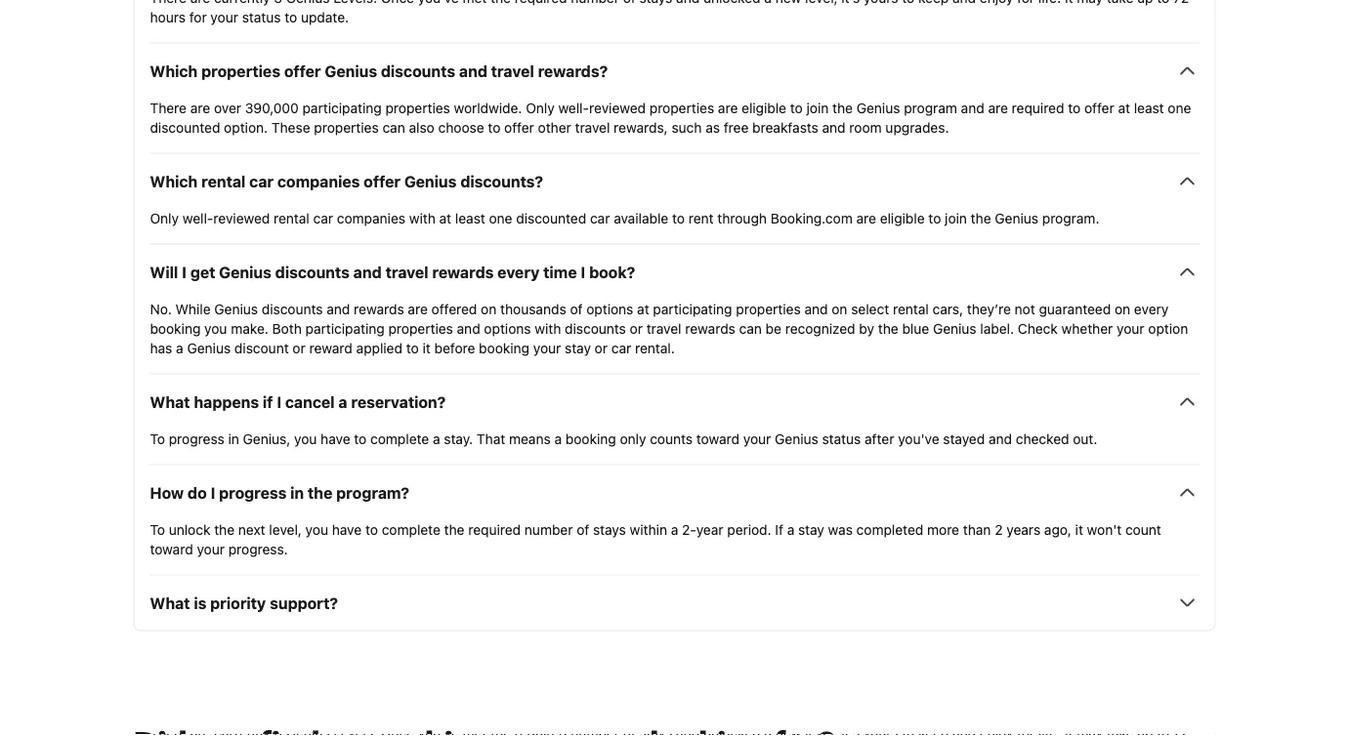 Task type: vqa. For each thing, say whether or not it's contained in the screenshot.
the rightmost TOWARD
yes



Task type: describe. For each thing, give the bounding box(es) containing it.
and up applied
[[353, 263, 382, 281]]

the left next
[[214, 522, 235, 538]]

take
[[1107, 0, 1134, 5]]

the down stay.
[[444, 522, 465, 538]]

0 vertical spatial with
[[409, 210, 436, 226]]

0 vertical spatial in
[[228, 431, 239, 447]]

1 on from the left
[[481, 301, 497, 317]]

stays for and
[[640, 0, 673, 5]]

no.
[[150, 301, 172, 317]]

a right if
[[787, 522, 795, 538]]

1 vertical spatial participating
[[653, 301, 732, 317]]

rent
[[689, 210, 714, 226]]

at inside no. while genius discounts and rewards are offered on thousands of options at participating properties and on select rental cars, they're not guaranteed on every booking you make. both participating properties and options with discounts or travel rewards can be recognized by the blue genius label. check whether your option has a genius discount or reward applied to it before booking your stay or car rental.
[[637, 301, 649, 317]]

390,000
[[245, 100, 299, 116]]

option.
[[224, 119, 268, 135]]

counts
[[650, 431, 693, 447]]

year
[[696, 522, 724, 538]]

1 vertical spatial for
[[189, 9, 207, 25]]

genius down update.
[[325, 61, 377, 80]]

it's
[[842, 0, 860, 5]]

every inside will i get genius discounts and travel rewards every time i book? dropdown button
[[498, 263, 540, 281]]

which rental car companies offer genius discounts? button
[[150, 169, 1199, 193]]

it inside to unlock the next level, you have to complete the required number of stays within a 2-year period. if a stay was completed more than 2 years ago, it won't count toward your progress.
[[1075, 522, 1084, 538]]

what happens if i cancel a reservation? button
[[150, 390, 1199, 414]]

and left unlocked
[[676, 0, 700, 5]]

3 on from the left
[[1115, 301, 1131, 317]]

has
[[150, 340, 172, 356]]

count
[[1126, 522, 1162, 538]]

you inside to unlock the next level, you have to complete the required number of stays within a 2-year period. if a stay was completed more than 2 years ago, it won't count toward your progress.
[[306, 522, 328, 538]]

period.
[[727, 522, 772, 538]]

and right stayed
[[989, 431, 1012, 447]]

2-
[[682, 522, 696, 538]]

both
[[272, 320, 302, 336]]

how do i progress in the program? button
[[150, 481, 1199, 505]]

your right counts
[[743, 431, 771, 447]]

recognized
[[785, 320, 856, 336]]

progress.
[[228, 541, 288, 557]]

applied
[[356, 340, 403, 356]]

one inside there are over 390,000 participating properties worldwide. only well-reviewed properties are eligible to join the genius program and are required to offer at least one discounted option. these properties can also choose to offer other travel rewards, such as free breakfasts and room upgrades.
[[1168, 100, 1192, 116]]

0 vertical spatial have
[[321, 431, 350, 447]]

at inside there are over 390,000 participating properties worldwide. only well-reviewed properties are eligible to join the genius program and are required to offer at least one discounted option. these properties can also choose to offer other travel rewards, such as free breakfasts and room upgrades.
[[1118, 100, 1131, 116]]

out.
[[1073, 431, 1098, 447]]

was
[[828, 522, 853, 538]]

unlocked
[[704, 0, 761, 5]]

have inside to unlock the next level, you have to complete the required number of stays within a 2-year period. if a stay was completed more than 2 years ago, it won't count toward your progress.
[[332, 522, 362, 538]]

thousands
[[500, 301, 566, 317]]

before
[[434, 340, 475, 356]]

and right program on the right of the page
[[961, 100, 985, 116]]

while
[[175, 301, 211, 317]]

booking.com
[[771, 210, 853, 226]]

only well-reviewed rental car companies with at least one discounted car available to rent through booking.com are eligible to join the genius program.
[[150, 210, 1100, 226]]

car inside dropdown button
[[249, 172, 274, 190]]

over
[[214, 100, 241, 116]]

can inside no. while genius discounts and rewards are offered on thousands of options at participating properties and on select rental cars, they're not guaranteed on every booking you make. both participating properties and options with discounts or travel rewards can be recognized by the blue genius label. check whether your option has a genius discount or reward applied to it before booking your stay or car rental.
[[739, 320, 762, 336]]

the left program.
[[971, 210, 991, 226]]

0 vertical spatial complete
[[370, 431, 429, 447]]

to unlock the next level, you have to complete the required number of stays within a 2-year period. if a stay was completed more than 2 years ago, it won't count toward your progress.
[[150, 522, 1162, 557]]

number for and
[[571, 0, 619, 5]]

no. while genius discounts and rewards are offered on thousands of options at participating properties and on select rental cars, they're not guaranteed on every booking you make. both participating properties and options with discounts or travel rewards can be recognized by the blue genius label. check whether your option has a genius discount or reward applied to it before booking your stay or car rental.
[[150, 301, 1188, 356]]

0 horizontal spatial at
[[439, 210, 452, 226]]

travel up applied
[[386, 263, 429, 281]]

which properties offer genius discounts and travel rewards? button
[[150, 59, 1199, 82]]

discounted inside there are over 390,000 participating properties worldwide. only well-reviewed properties are eligible to join the genius program and are required to offer at least one discounted option. these properties can also choose to offer other travel rewards, such as free breakfasts and room upgrades.
[[150, 119, 220, 135]]

be
[[766, 320, 782, 336]]

such
[[672, 119, 702, 135]]

only inside there are over 390,000 participating properties worldwide. only well-reviewed properties are eligible to join the genius program and are required to offer at least one discounted option. these properties can also choose to offer other travel rewards, such as free breakfasts and room upgrades.
[[526, 100, 555, 116]]

yours
[[864, 0, 899, 5]]

breakfasts
[[753, 119, 819, 135]]

levels.
[[333, 0, 377, 5]]

1 vertical spatial you
[[294, 431, 317, 447]]

and left room
[[822, 119, 846, 135]]

will i get genius discounts and travel rewards every time i book?
[[150, 263, 635, 281]]

a left stay.
[[433, 431, 440, 447]]

currently
[[214, 0, 270, 5]]

time
[[543, 263, 577, 281]]

genius left program.
[[995, 210, 1039, 226]]

program.
[[1042, 210, 1100, 226]]

0 horizontal spatial booking
[[150, 320, 201, 336]]

and up worldwide.
[[459, 61, 488, 80]]

other
[[538, 119, 571, 135]]

genius down cars,
[[933, 320, 977, 336]]

1 vertical spatial only
[[150, 210, 179, 226]]

i right if
[[277, 393, 281, 411]]

completed
[[857, 522, 924, 538]]

1 horizontal spatial status
[[822, 431, 861, 447]]

your inside there are currently 3 genius levels. once you've met the required number of stays and unlocked a new level, it's yours to keep and enjoy for life! it may take up to 72 hours for your status to update.
[[211, 9, 238, 25]]

which properties offer genius discounts and travel rewards?
[[150, 61, 608, 80]]

2 vertical spatial participating
[[305, 320, 385, 336]]

make.
[[231, 320, 269, 336]]

won't
[[1087, 522, 1122, 538]]

it inside no. while genius discounts and rewards are offered on thousands of options at participating properties and on select rental cars, they're not guaranteed on every booking you make. both participating properties and options with discounts or travel rewards can be recognized by the blue genius label. check whether your option has a genius discount or reward applied to it before booking your stay or car rental.
[[423, 340, 431, 356]]

reservation?
[[351, 393, 446, 411]]

rental inside dropdown button
[[201, 172, 246, 190]]

as
[[706, 119, 720, 135]]

eligible inside there are over 390,000 participating properties worldwide. only well-reviewed properties are eligible to join the genius program and are required to offer at least one discounted option. these properties can also choose to offer other travel rewards, such as free breakfasts and room upgrades.
[[742, 100, 787, 116]]

1 vertical spatial booking
[[479, 340, 530, 356]]

0 vertical spatial progress
[[169, 431, 224, 447]]

1 vertical spatial least
[[455, 210, 485, 226]]

1 vertical spatial options
[[484, 320, 531, 336]]

there for there are currently 3 genius levels. once you've met the required number of stays and unlocked a new level, it's yours to keep and enjoy for life! it may take up to 72 hours for your status to update.
[[150, 0, 187, 5]]

up
[[1138, 0, 1154, 5]]

by
[[859, 320, 875, 336]]

1 vertical spatial well-
[[183, 210, 213, 226]]

are inside no. while genius discounts and rewards are offered on thousands of options at participating properties and on select rental cars, they're not guaranteed on every booking you make. both participating properties and options with discounts or travel rewards can be recognized by the blue genius label. check whether your option has a genius discount or reward applied to it before booking your stay or car rental.
[[408, 301, 428, 317]]

travel inside no. while genius discounts and rewards are offered on thousands of options at participating properties and on select rental cars, they're not guaranteed on every booking you make. both participating properties and options with discounts or travel rewards can be recognized by the blue genius label. check whether your option has a genius discount or reward applied to it before booking your stay or car rental.
[[647, 320, 682, 336]]

and up the before
[[457, 320, 480, 336]]

your down "thousands" at the left top of page
[[533, 340, 561, 356]]

also
[[409, 119, 435, 135]]

means
[[509, 431, 551, 447]]

i inside dropdown button
[[211, 484, 215, 502]]

1 horizontal spatial toward
[[697, 431, 740, 447]]

72
[[1174, 0, 1189, 5]]

genius down also in the left of the page
[[404, 172, 457, 190]]

toward inside to unlock the next level, you have to complete the required number of stays within a 2-year period. if a stay was completed more than 2 years ago, it won't count toward your progress.
[[150, 541, 193, 557]]

well- inside there are over 390,000 participating properties worldwide. only well-reviewed properties are eligible to join the genius program and are required to offer at least one discounted option. these properties can also choose to offer other travel rewards, such as free breakfasts and room upgrades.
[[558, 100, 589, 116]]

a right means
[[555, 431, 562, 447]]

stay inside to unlock the next level, you have to complete the required number of stays within a 2-year period. if a stay was completed more than 2 years ago, it won't count toward your progress.
[[798, 522, 825, 538]]

your left "option"
[[1117, 320, 1145, 336]]

properties up such
[[650, 100, 714, 116]]

travel up worldwide.
[[491, 61, 534, 80]]

i right time
[[581, 263, 586, 281]]

will i get genius discounts and travel rewards every time i book? button
[[150, 260, 1199, 284]]

available
[[614, 210, 669, 226]]

the inside there are currently 3 genius levels. once you've met the required number of stays and unlocked a new level, it's yours to keep and enjoy for life! it may take up to 72 hours for your status to update.
[[491, 0, 511, 5]]

keep
[[919, 0, 949, 5]]

cancel
[[285, 393, 335, 411]]

properties up also in the left of the page
[[385, 100, 450, 116]]

0 horizontal spatial rewards
[[354, 301, 404, 317]]

reward
[[309, 340, 353, 356]]

stayed
[[943, 431, 985, 447]]

a inside there are currently 3 genius levels. once you've met the required number of stays and unlocked a new level, it's yours to keep and enjoy for life! it may take up to 72 hours for your status to update.
[[765, 0, 772, 5]]

do
[[188, 484, 207, 502]]

participating inside there are over 390,000 participating properties worldwide. only well-reviewed properties are eligible to join the genius program and are required to offer at least one discounted option. these properties can also choose to offer other travel rewards, such as free breakfasts and room upgrades.
[[302, 100, 382, 116]]

room
[[850, 119, 882, 135]]

properties up which rental car companies offer genius discounts?
[[314, 119, 379, 135]]

0 horizontal spatial or
[[293, 340, 306, 356]]

new
[[776, 0, 802, 5]]

stays for within
[[593, 522, 626, 538]]

get
[[190, 263, 215, 281]]

1 horizontal spatial discounted
[[516, 210, 587, 226]]

priority
[[210, 594, 266, 613]]

status inside there are currently 3 genius levels. once you've met the required number of stays and unlocked a new level, it's yours to keep and enjoy for life! it may take up to 72 hours for your status to update.
[[242, 9, 281, 25]]

upgrades.
[[886, 119, 949, 135]]

1 vertical spatial companies
[[337, 210, 406, 226]]

what for what happens if i cancel a reservation?
[[150, 393, 190, 411]]

2 vertical spatial booking
[[566, 431, 616, 447]]

and right keep
[[953, 0, 976, 5]]

within
[[630, 522, 667, 538]]

check
[[1018, 320, 1058, 336]]

2
[[995, 522, 1003, 538]]

reviewed inside there are over 390,000 participating properties worldwide. only well-reviewed properties are eligible to join the genius program and are required to offer at least one discounted option. these properties can also choose to offer other travel rewards, such as free breakfasts and room upgrades.
[[589, 100, 646, 116]]

program?
[[336, 484, 410, 502]]

are up the free
[[718, 100, 738, 116]]

not
[[1015, 301, 1036, 317]]

and up reward
[[327, 301, 350, 317]]

once
[[381, 0, 414, 5]]

hours
[[150, 9, 186, 25]]

which for which rental car companies offer genius discounts?
[[150, 172, 198, 190]]

is
[[194, 594, 207, 613]]

to for how do i progress in the program?
[[150, 522, 165, 538]]

1 vertical spatial rental
[[274, 210, 310, 226]]

0 horizontal spatial reviewed
[[213, 210, 270, 226]]

number for within
[[525, 522, 573, 538]]

met
[[463, 0, 487, 5]]

they're
[[967, 301, 1011, 317]]

genius,
[[243, 431, 290, 447]]



Task type: locate. For each thing, give the bounding box(es) containing it.
1 vertical spatial what
[[150, 594, 190, 613]]

discounted up time
[[516, 210, 587, 226]]

happens
[[194, 393, 259, 411]]

or up "rental."
[[630, 320, 643, 336]]

toward right counts
[[697, 431, 740, 447]]

you've
[[418, 0, 459, 5]]

0 vertical spatial which
[[150, 61, 198, 80]]

to inside to unlock the next level, you have to complete the required number of stays within a 2-year period. if a stay was completed more than 2 years ago, it won't count toward your progress.
[[365, 522, 378, 538]]

0 vertical spatial there
[[150, 0, 187, 5]]

stays inside there are currently 3 genius levels. once you've met the required number of stays and unlocked a new level, it's yours to keep and enjoy for life! it may take up to 72 hours for your status to update.
[[640, 0, 673, 5]]

1 horizontal spatial booking
[[479, 340, 530, 356]]

car down option.
[[249, 172, 274, 190]]

the up room
[[833, 100, 853, 116]]

discount
[[234, 340, 289, 356]]

complete down the reservation? in the left of the page
[[370, 431, 429, 447]]

stay
[[565, 340, 591, 356], [798, 522, 825, 538]]

participating down will i get genius discounts and travel rewards every time i book? dropdown button
[[653, 301, 732, 317]]

rental down option.
[[201, 172, 246, 190]]

the
[[491, 0, 511, 5], [833, 100, 853, 116], [971, 210, 991, 226], [878, 320, 899, 336], [308, 484, 333, 502], [214, 522, 235, 538], [444, 522, 465, 538]]

your inside to unlock the next level, you have to complete the required number of stays within a 2-year period. if a stay was completed more than 2 years ago, it won't count toward your progress.
[[197, 541, 225, 557]]

and up recognized
[[805, 301, 828, 317]]

1 vertical spatial toward
[[150, 541, 193, 557]]

which
[[150, 61, 198, 80], [150, 172, 198, 190]]

rewards up offered
[[432, 263, 494, 281]]

2 vertical spatial you
[[306, 522, 328, 538]]

required inside there are over 390,000 participating properties worldwide. only well-reviewed properties are eligible to join the genius program and are required to offer at least one discounted option. these properties can also choose to offer other travel rewards, such as free breakfasts and room upgrades.
[[1012, 100, 1065, 116]]

there up hours
[[150, 0, 187, 5]]

are left 'over'
[[190, 100, 210, 116]]

1 horizontal spatial on
[[832, 301, 848, 317]]

on right offered
[[481, 301, 497, 317]]

2 to from the top
[[150, 522, 165, 538]]

1 vertical spatial level,
[[269, 522, 302, 538]]

genius inside there are currently 3 genius levels. once you've met the required number of stays and unlocked a new level, it's yours to keep and enjoy for life! it may take up to 72 hours for your status to update.
[[286, 0, 330, 5]]

genius up make.
[[214, 301, 258, 317]]

0 vertical spatial least
[[1134, 100, 1164, 116]]

what happens if i cancel a reservation?
[[150, 393, 446, 411]]

required inside there are currently 3 genius levels. once you've met the required number of stays and unlocked a new level, it's yours to keep and enjoy for life! it may take up to 72 hours for your status to update.
[[515, 0, 567, 5]]

1 vertical spatial at
[[439, 210, 452, 226]]

for
[[1017, 0, 1035, 5], [189, 9, 207, 25]]

i
[[182, 263, 187, 281], [581, 263, 586, 281], [277, 393, 281, 411], [211, 484, 215, 502]]

0 horizontal spatial one
[[489, 210, 513, 226]]

there are currently 3 genius levels. once you've met the required number of stays and unlocked a new level, it's yours to keep and enjoy for life! it may take up to 72 hours for your status to update.
[[150, 0, 1189, 25]]

reviewed up rewards,
[[589, 100, 646, 116]]

1 which from the top
[[150, 61, 198, 80]]

through
[[718, 210, 767, 226]]

0 horizontal spatial rental
[[201, 172, 246, 190]]

to up how
[[150, 431, 165, 447]]

companies
[[277, 172, 360, 190], [337, 210, 406, 226]]

choose
[[438, 119, 484, 135]]

eligible up breakfasts
[[742, 100, 787, 116]]

1 vertical spatial to
[[150, 522, 165, 538]]

what left is
[[150, 594, 190, 613]]

every
[[498, 263, 540, 281], [1134, 301, 1169, 317]]

what down has
[[150, 393, 190, 411]]

rental up blue
[[893, 301, 929, 317]]

options
[[587, 301, 634, 317], [484, 320, 531, 336]]

a right has
[[176, 340, 183, 356]]

it
[[423, 340, 431, 356], [1075, 522, 1084, 538]]

the right the by
[[878, 320, 899, 336]]

are right 'booking.com'
[[856, 210, 876, 226]]

genius right get
[[219, 263, 272, 281]]

which for which properties offer genius discounts and travel rewards?
[[150, 61, 198, 80]]

1 vertical spatial eligible
[[880, 210, 925, 226]]

stay.
[[444, 431, 473, 447]]

eligible right 'booking.com'
[[880, 210, 925, 226]]

0 horizontal spatial stays
[[593, 522, 626, 538]]

0 vertical spatial companies
[[277, 172, 360, 190]]

2 horizontal spatial at
[[1118, 100, 1131, 116]]

genius left after
[[775, 431, 819, 447]]

0 vertical spatial booking
[[150, 320, 201, 336]]

0 vertical spatial participating
[[302, 100, 382, 116]]

booking down "thousands" at the left top of page
[[479, 340, 530, 356]]

car left "rental."
[[611, 340, 631, 356]]

are right program on the right of the page
[[988, 100, 1008, 116]]

progress down "happens"
[[169, 431, 224, 447]]

rental inside no. while genius discounts and rewards are offered on thousands of options at participating properties and on select rental cars, they're not guaranteed on every booking you make. both participating properties and options with discounts or travel rewards can be recognized by the blue genius label. check whether your option has a genius discount or reward applied to it before booking your stay or car rental.
[[893, 301, 929, 317]]

to
[[150, 431, 165, 447], [150, 522, 165, 538]]

car down which rental car companies offer genius discounts?
[[313, 210, 333, 226]]

0 vertical spatial of
[[623, 0, 636, 5]]

level, inside to unlock the next level, you have to complete the required number of stays within a 2-year period. if a stay was completed more than 2 years ago, it won't count toward your progress.
[[269, 522, 302, 538]]

stays
[[640, 0, 673, 5], [593, 522, 626, 538]]

of inside no. while genius discounts and rewards are offered on thousands of options at participating properties and on select rental cars, they're not guaranteed on every booking you make. both participating properties and options with discounts or travel rewards can be recognized by the blue genius label. check whether your option has a genius discount or reward applied to it before booking your stay or car rental.
[[570, 301, 583, 317]]

0 vertical spatial level,
[[805, 0, 838, 5]]

can left also in the left of the page
[[383, 119, 405, 135]]

stay down "thousands" at the left top of page
[[565, 340, 591, 356]]

1 vertical spatial of
[[570, 301, 583, 317]]

your down unlock
[[197, 541, 225, 557]]

there are over 390,000 participating properties worldwide. only well-reviewed properties are eligible to join the genius program and are required to offer at least one discounted option. these properties can also choose to offer other travel rewards, such as free breakfasts and room upgrades.
[[150, 100, 1192, 135]]

stay inside no. while genius discounts and rewards are offered on thousands of options at participating properties and on select rental cars, they're not guaranteed on every booking you make. both participating properties and options with discounts or travel rewards can be recognized by the blue genius label. check whether your option has a genius discount or reward applied to it before booking your stay or car rental.
[[565, 340, 591, 356]]

0 horizontal spatial discounted
[[150, 119, 220, 135]]

on up recognized
[[832, 301, 848, 317]]

genius inside there are over 390,000 participating properties worldwide. only well-reviewed properties are eligible to join the genius program and are required to offer at least one discounted option. these properties can also choose to offer other travel rewards, such as free breakfasts and room upgrades.
[[857, 100, 900, 116]]

number
[[571, 0, 619, 5], [525, 522, 573, 538]]

number inside to unlock the next level, you have to complete the required number of stays within a 2-year period. if a stay was completed more than 2 years ago, it won't count toward your progress.
[[525, 522, 573, 538]]

if
[[263, 393, 273, 411]]

progress up next
[[219, 484, 287, 502]]

i left get
[[182, 263, 187, 281]]

travel
[[491, 61, 534, 80], [575, 119, 610, 135], [386, 263, 429, 281], [647, 320, 682, 336]]

to
[[902, 0, 915, 5], [1157, 0, 1170, 5], [285, 9, 297, 25], [790, 100, 803, 116], [1068, 100, 1081, 116], [488, 119, 501, 135], [672, 210, 685, 226], [929, 210, 941, 226], [406, 340, 419, 356], [354, 431, 367, 447], [365, 522, 378, 538]]

0 vertical spatial reviewed
[[589, 100, 646, 116]]

status
[[242, 9, 281, 25], [822, 431, 861, 447]]

properties up the be
[[736, 301, 801, 317]]

how do i progress in the program?
[[150, 484, 410, 502]]

program
[[904, 100, 957, 116]]

can left the be
[[739, 320, 762, 336]]

0 vertical spatial only
[[526, 100, 555, 116]]

if
[[775, 522, 784, 538]]

enjoy
[[980, 0, 1014, 5]]

there inside there are over 390,000 participating properties worldwide. only well-reviewed properties are eligible to join the genius program and are required to offer at least one discounted option. these properties can also choose to offer other travel rewards, such as free breakfasts and room upgrades.
[[150, 100, 187, 116]]

reviewed
[[589, 100, 646, 116], [213, 210, 270, 226]]

discounts
[[381, 61, 455, 80], [275, 263, 350, 281], [262, 301, 323, 317], [565, 320, 626, 336]]

2 vertical spatial rewards
[[685, 320, 736, 336]]

offered
[[432, 301, 477, 317]]

ago,
[[1044, 522, 1072, 538]]

companies inside dropdown button
[[277, 172, 360, 190]]

2 horizontal spatial rental
[[893, 301, 929, 317]]

0 vertical spatial rewards
[[432, 263, 494, 281]]

a inside no. while genius discounts and rewards are offered on thousands of options at participating properties and on select rental cars, they're not guaranteed on every booking you make. both participating properties and options with discounts or travel rewards can be recognized by the blue genius label. check whether your option has a genius discount or reward applied to it before booking your stay or car rental.
[[176, 340, 183, 356]]

toward
[[697, 431, 740, 447], [150, 541, 193, 557]]

participating up reward
[[305, 320, 385, 336]]

your
[[211, 9, 238, 25], [1117, 320, 1145, 336], [533, 340, 561, 356], [743, 431, 771, 447], [197, 541, 225, 557]]

life!
[[1039, 0, 1061, 5]]

0 horizontal spatial stay
[[565, 340, 591, 356]]

1 horizontal spatial at
[[637, 301, 649, 317]]

for left life!
[[1017, 0, 1035, 5]]

which rental car companies offer genius discounts?
[[150, 172, 543, 190]]

properties inside dropdown button
[[201, 61, 280, 80]]

label.
[[980, 320, 1014, 336]]

0 vertical spatial can
[[383, 119, 405, 135]]

status down the 3
[[242, 9, 281, 25]]

0 horizontal spatial every
[[498, 263, 540, 281]]

how
[[150, 484, 184, 502]]

1 horizontal spatial can
[[739, 320, 762, 336]]

1 there from the top
[[150, 0, 187, 5]]

join inside there are over 390,000 participating properties worldwide. only well-reviewed properties are eligible to join the genius program and are required to offer at least one discounted option. these properties can also choose to offer other travel rewards, such as free breakfasts and room upgrades.
[[807, 100, 829, 116]]

0 horizontal spatial toward
[[150, 541, 193, 557]]

1 horizontal spatial for
[[1017, 0, 1035, 5]]

1 horizontal spatial well-
[[558, 100, 589, 116]]

on right guaranteed
[[1115, 301, 1131, 317]]

number inside there are currently 3 genius levels. once you've met the required number of stays and unlocked a new level, it's yours to keep and enjoy for life! it may take up to 72 hours for your status to update.
[[571, 0, 619, 5]]

more
[[927, 522, 960, 538]]

0 horizontal spatial well-
[[183, 210, 213, 226]]

1 horizontal spatial rewards
[[432, 263, 494, 281]]

level, inside there are currently 3 genius levels. once you've met the required number of stays and unlocked a new level, it's yours to keep and enjoy for life! it may take up to 72 hours for your status to update.
[[805, 0, 838, 5]]

every up "thousands" at the left top of page
[[498, 263, 540, 281]]

1 vertical spatial it
[[1075, 522, 1084, 538]]

years
[[1007, 522, 1041, 538]]

the inside dropdown button
[[308, 484, 333, 502]]

of up which properties offer genius discounts and travel rewards? dropdown button
[[623, 0, 636, 5]]

offer
[[284, 61, 321, 80], [1085, 100, 1115, 116], [504, 119, 534, 135], [364, 172, 401, 190]]

0 horizontal spatial level,
[[269, 522, 302, 538]]

book?
[[589, 263, 635, 281]]

in inside how do i progress in the program? dropdown button
[[290, 484, 304, 502]]

which down hours
[[150, 61, 198, 80]]

the right met
[[491, 0, 511, 5]]

0 vertical spatial well-
[[558, 100, 589, 116]]

to for what happens if i cancel a reservation?
[[150, 431, 165, 447]]

number up rewards?
[[571, 0, 619, 5]]

required for period.
[[468, 522, 521, 538]]

which up will
[[150, 172, 198, 190]]

what inside dropdown button
[[150, 393, 190, 411]]

have down program?
[[332, 522, 362, 538]]

1 horizontal spatial level,
[[805, 0, 838, 5]]

1 to from the top
[[150, 431, 165, 447]]

of inside to unlock the next level, you have to complete the required number of stays within a 2-year period. if a stay was completed more than 2 years ago, it won't count toward your progress.
[[577, 522, 590, 538]]

0 vertical spatial it
[[423, 340, 431, 356]]

1 vertical spatial required
[[1012, 100, 1065, 116]]

1 horizontal spatial eligible
[[880, 210, 925, 226]]

1 what from the top
[[150, 393, 190, 411]]

of inside there are currently 3 genius levels. once you've met the required number of stays and unlocked a new level, it's yours to keep and enjoy for life! it may take up to 72 hours for your status to update.
[[623, 0, 636, 5]]

checked
[[1016, 431, 1069, 447]]

option
[[1148, 320, 1188, 336]]

rewards inside dropdown button
[[432, 263, 494, 281]]

0 horizontal spatial with
[[409, 210, 436, 226]]

options down book?
[[587, 301, 634, 317]]

1 vertical spatial status
[[822, 431, 861, 447]]

car inside no. while genius discounts and rewards are offered on thousands of options at participating properties and on select rental cars, they're not guaranteed on every booking you make. both participating properties and options with discounts or travel rewards can be recognized by the blue genius label. check whether your option has a genius discount or reward applied to it before booking your stay or car rental.
[[611, 340, 631, 356]]

0 horizontal spatial status
[[242, 9, 281, 25]]

what is priority support?
[[150, 594, 338, 613]]

the left program?
[[308, 484, 333, 502]]

1 vertical spatial number
[[525, 522, 573, 538]]

1 horizontal spatial join
[[945, 210, 967, 226]]

only up other
[[526, 100, 555, 116]]

1 vertical spatial can
[[739, 320, 762, 336]]

the inside no. while genius discounts and rewards are offered on thousands of options at participating properties and on select rental cars, they're not guaranteed on every booking you make. both participating properties and options with discounts or travel rewards can be recognized by the blue genius label. check whether your option has a genius discount or reward applied to it before booking your stay or car rental.
[[878, 320, 899, 336]]

2 horizontal spatial or
[[630, 320, 643, 336]]

of for and
[[623, 0, 636, 5]]

progress inside dropdown button
[[219, 484, 287, 502]]

least inside there are over 390,000 participating properties worldwide. only well-reviewed properties are eligible to join the genius program and are required to offer at least one discounted option. these properties can also choose to offer other travel rewards, such as free breakfasts and room upgrades.
[[1134, 100, 1164, 116]]

1 vertical spatial there
[[150, 100, 187, 116]]

2 vertical spatial at
[[637, 301, 649, 317]]

or down both
[[293, 340, 306, 356]]

0 horizontal spatial for
[[189, 9, 207, 25]]

progress
[[169, 431, 224, 447], [219, 484, 287, 502]]

0 vertical spatial status
[[242, 9, 281, 25]]

1 vertical spatial in
[[290, 484, 304, 502]]

1 vertical spatial with
[[535, 320, 561, 336]]

stay left "was"
[[798, 522, 825, 538]]

update.
[[301, 9, 349, 25]]

1 horizontal spatial rental
[[274, 210, 310, 226]]

2 horizontal spatial rewards
[[685, 320, 736, 336]]

in left "genius,"
[[228, 431, 239, 447]]

of for within
[[577, 522, 590, 538]]

one
[[1168, 100, 1192, 116], [489, 210, 513, 226]]

1 vertical spatial have
[[332, 522, 362, 538]]

are inside there are currently 3 genius levels. once you've met the required number of stays and unlocked a new level, it's yours to keep and enjoy for life! it may take up to 72 hours for your status to update.
[[190, 0, 210, 5]]

it
[[1065, 0, 1073, 5]]

these
[[272, 119, 310, 135]]

1 vertical spatial stays
[[593, 522, 626, 538]]

are
[[190, 0, 210, 5], [190, 100, 210, 116], [718, 100, 738, 116], [988, 100, 1008, 116], [856, 210, 876, 226], [408, 301, 428, 317]]

to inside no. while genius discounts and rewards are offered on thousands of options at participating properties and on select rental cars, they're not guaranteed on every booking you make. both participating properties and options with discounts or travel rewards can be recognized by the blue genius label. check whether your option has a genius discount or reward applied to it before booking your stay or car rental.
[[406, 340, 419, 356]]

whether
[[1062, 320, 1113, 336]]

1 horizontal spatial in
[[290, 484, 304, 502]]

1 horizontal spatial least
[[1134, 100, 1164, 116]]

on
[[481, 301, 497, 317], [832, 301, 848, 317], [1115, 301, 1131, 317]]

blue
[[902, 320, 929, 336]]

1 vertical spatial progress
[[219, 484, 287, 502]]

eligible
[[742, 100, 787, 116], [880, 210, 925, 226]]

what for what is priority support?
[[150, 594, 190, 613]]

a left new
[[765, 0, 772, 5]]

2 on from the left
[[832, 301, 848, 317]]

you down how do i progress in the program? at the left bottom
[[306, 522, 328, 538]]

genius down while
[[187, 340, 231, 356]]

you've
[[898, 431, 940, 447]]

3
[[274, 0, 282, 5]]

0 vertical spatial options
[[587, 301, 634, 317]]

toward down unlock
[[150, 541, 193, 557]]

next
[[238, 522, 265, 538]]

you inside no. while genius discounts and rewards are offered on thousands of options at participating properties and on select rental cars, they're not guaranteed on every booking you make. both participating properties and options with discounts or travel rewards can be recognized by the blue genius label. check whether your option has a genius discount or reward applied to it before booking your stay or car rental.
[[204, 320, 227, 336]]

booking
[[150, 320, 201, 336], [479, 340, 530, 356], [566, 431, 616, 447]]

well- up other
[[558, 100, 589, 116]]

to left unlock
[[150, 522, 165, 538]]

2 vertical spatial rental
[[893, 301, 929, 317]]

to inside to unlock the next level, you have to complete the required number of stays within a 2-year period. if a stay was completed more than 2 years ago, it won't count toward your progress.
[[150, 522, 165, 538]]

there inside there are currently 3 genius levels. once you've met the required number of stays and unlocked a new level, it's yours to keep and enjoy for life! it may take up to 72 hours for your status to update.
[[150, 0, 187, 5]]

complete
[[370, 431, 429, 447], [382, 522, 441, 538]]

are left offered
[[408, 301, 428, 317]]

properties down offered
[[388, 320, 453, 336]]

complete down program?
[[382, 522, 441, 538]]

will
[[150, 263, 178, 281]]

with inside no. while genius discounts and rewards are offered on thousands of options at participating properties and on select rental cars, they're not guaranteed on every booking you make. both participating properties and options with discounts or travel rewards can be recognized by the blue genius label. check whether your option has a genius discount or reward applied to it before booking your stay or car rental.
[[535, 320, 561, 336]]

only up will
[[150, 210, 179, 226]]

1 vertical spatial join
[[945, 210, 967, 226]]

a inside dropdown button
[[339, 393, 347, 411]]

there for there are over 390,000 participating properties worldwide. only well-reviewed properties are eligible to join the genius program and are required to offer at least one discounted option. these properties can also choose to offer other travel rewards, such as free breakfasts and room upgrades.
[[150, 100, 187, 116]]

0 vertical spatial required
[[515, 0, 567, 5]]

can inside there are over 390,000 participating properties worldwide. only well-reviewed properties are eligible to join the genius program and are required to offer at least one discounted option. these properties can also choose to offer other travel rewards, such as free breakfasts and room upgrades.
[[383, 119, 405, 135]]

what inside dropdown button
[[150, 594, 190, 613]]

rental.
[[635, 340, 675, 356]]

stays inside to unlock the next level, you have to complete the required number of stays within a 2-year period. if a stay was completed more than 2 years ago, it won't count toward your progress.
[[593, 522, 626, 538]]

1 vertical spatial discounted
[[516, 210, 587, 226]]

0 vertical spatial to
[[150, 431, 165, 447]]

2 vertical spatial required
[[468, 522, 521, 538]]

1 vertical spatial reviewed
[[213, 210, 270, 226]]

i right do
[[211, 484, 215, 502]]

1 vertical spatial stay
[[798, 522, 825, 538]]

number down means
[[525, 522, 573, 538]]

what is priority support? button
[[150, 592, 1199, 615]]

0 vertical spatial at
[[1118, 100, 1131, 116]]

there
[[150, 0, 187, 5], [150, 100, 187, 116]]

1 horizontal spatial stay
[[798, 522, 825, 538]]

rewards up applied
[[354, 301, 404, 317]]

required for level,
[[515, 0, 567, 5]]

1 vertical spatial one
[[489, 210, 513, 226]]

are left currently
[[190, 0, 210, 5]]

genius
[[286, 0, 330, 5], [325, 61, 377, 80], [857, 100, 900, 116], [404, 172, 457, 190], [995, 210, 1039, 226], [219, 263, 272, 281], [214, 301, 258, 317], [933, 320, 977, 336], [187, 340, 231, 356], [775, 431, 819, 447]]

travel up "rental."
[[647, 320, 682, 336]]

that
[[477, 431, 505, 447]]

1 horizontal spatial stays
[[640, 0, 673, 5]]

of left within
[[577, 522, 590, 538]]

rental down which rental car companies offer genius discounts?
[[274, 210, 310, 226]]

stays up which properties offer genius discounts and travel rewards? dropdown button
[[640, 0, 673, 5]]

every inside no. while genius discounts and rewards are offered on thousands of options at participating properties and on select rental cars, they're not guaranteed on every booking you make. both participating properties and options with discounts or travel rewards can be recognized by the blue genius label. check whether your option has a genius discount or reward applied to it before booking your stay or car rental.
[[1134, 301, 1169, 317]]

2 which from the top
[[150, 172, 198, 190]]

car left the available
[[590, 210, 610, 226]]

car
[[249, 172, 274, 190], [313, 210, 333, 226], [590, 210, 610, 226], [611, 340, 631, 356]]

complete inside to unlock the next level, you have to complete the required number of stays within a 2-year period. if a stay was completed more than 2 years ago, it won't count toward your progress.
[[382, 522, 441, 538]]

1 horizontal spatial options
[[587, 301, 634, 317]]

discounted down 'over'
[[150, 119, 220, 135]]

1 horizontal spatial it
[[1075, 522, 1084, 538]]

it right ago,
[[1075, 522, 1084, 538]]

what
[[150, 393, 190, 411], [150, 594, 190, 613]]

travel inside there are over 390,000 participating properties worldwide. only well-reviewed properties are eligible to join the genius program and are required to offer at least one discounted option. these properties can also choose to offer other travel rewards, such as free breakfasts and room upgrades.
[[575, 119, 610, 135]]

0 vertical spatial every
[[498, 263, 540, 281]]

2 horizontal spatial on
[[1115, 301, 1131, 317]]

0 vertical spatial you
[[204, 320, 227, 336]]

the inside there are over 390,000 participating properties worldwide. only well-reviewed properties are eligible to join the genius program and are required to offer at least one discounted option. these properties can also choose to offer other travel rewards, such as free breakfasts and room upgrades.
[[833, 100, 853, 116]]

1 horizontal spatial or
[[595, 340, 608, 356]]

participating down 'which properties offer genius discounts and travel rewards?'
[[302, 100, 382, 116]]

rewards left the be
[[685, 320, 736, 336]]

level,
[[805, 0, 838, 5], [269, 522, 302, 538]]

you down while
[[204, 320, 227, 336]]

options down "thousands" at the left top of page
[[484, 320, 531, 336]]

2 there from the top
[[150, 100, 187, 116]]

0 vertical spatial for
[[1017, 0, 1035, 5]]

free
[[724, 119, 749, 135]]

rewards,
[[614, 119, 668, 135]]

2 what from the top
[[150, 594, 190, 613]]

a left 2-
[[671, 522, 678, 538]]

join up cars,
[[945, 210, 967, 226]]

than
[[963, 522, 991, 538]]

required inside to unlock the next level, you have to complete the required number of stays within a 2-year period. if a stay was completed more than 2 years ago, it won't count toward your progress.
[[468, 522, 521, 538]]

properties up 'over'
[[201, 61, 280, 80]]



